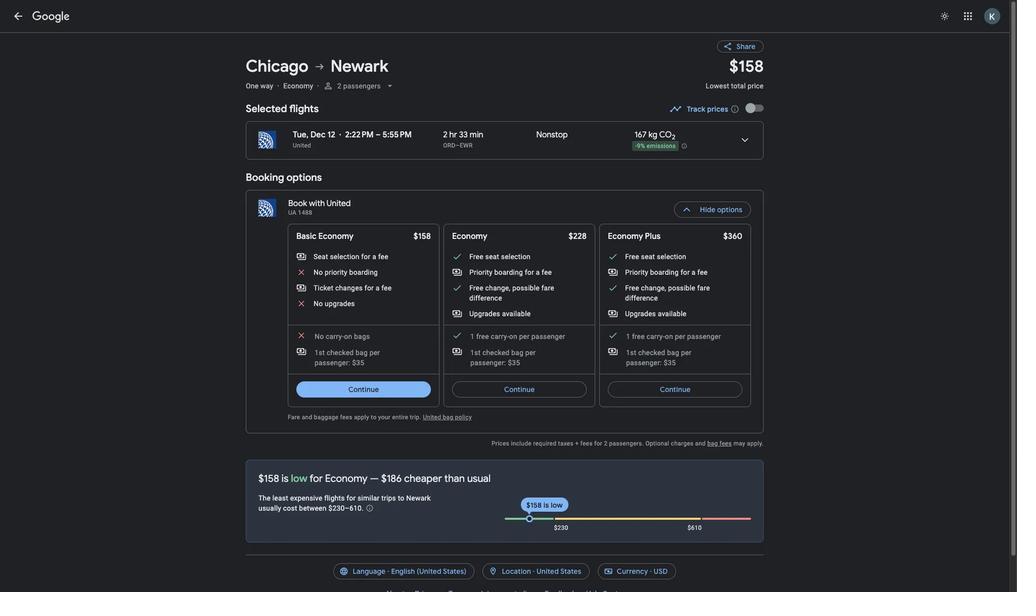 Task type: locate. For each thing, give the bounding box(es) containing it.
0 horizontal spatial upgrades
[[470, 310, 500, 318]]

usd
[[654, 568, 668, 577]]

3 boarding from the left
[[650, 269, 679, 277]]

2 fare from the left
[[697, 284, 710, 292]]

2 1 free carry-on per passenger from the left
[[626, 333, 721, 341]]

2 difference from the left
[[625, 294, 658, 303]]

0 horizontal spatial low
[[291, 473, 308, 486]]

2 on from the left
[[509, 333, 517, 341]]

2 passenger from the left
[[687, 333, 721, 341]]

0 horizontal spatial continue
[[348, 386, 379, 395]]

0 horizontal spatial change,
[[485, 284, 511, 292]]

2 horizontal spatial $35
[[664, 359, 676, 367]]

passenger: for basic
[[315, 359, 350, 367]]

to left your
[[371, 414, 377, 421]]

0 horizontal spatial passenger:
[[315, 359, 350, 367]]

policy
[[455, 414, 472, 421]]

newark down cheaper
[[406, 495, 431, 503]]

1 horizontal spatial free
[[632, 333, 645, 341]]

0 horizontal spatial first checked bag costs 35 us dollars per passenger element
[[296, 347, 415, 368]]

on for economy
[[509, 333, 517, 341]]

1 passenger: from the left
[[315, 359, 350, 367]]

1 priority from the left
[[470, 269, 493, 277]]

taxes
[[558, 441, 574, 448]]

0 horizontal spatial fare
[[542, 284, 554, 292]]

ewr
[[460, 142, 473, 149]]

for
[[361, 253, 371, 261], [525, 269, 534, 277], [681, 269, 690, 277], [365, 284, 374, 292], [594, 441, 603, 448], [310, 473, 323, 486], [347, 495, 356, 503]]

1 free carry-on per passenger for economy
[[471, 333, 565, 341]]

2 horizontal spatial checked
[[638, 349, 665, 357]]

hide options
[[700, 205, 743, 215]]

free
[[476, 333, 489, 341], [632, 333, 645, 341]]

3 1st checked bag per passenger: from the left
[[626, 349, 692, 367]]

1 horizontal spatial to
[[398, 495, 404, 503]]

2 left passengers
[[338, 82, 342, 90]]

selection for economy
[[501, 253, 531, 261]]

track prices
[[687, 105, 729, 114]]

1 horizontal spatial upgrades available
[[625, 310, 687, 318]]

free
[[470, 253, 484, 261], [625, 253, 639, 261], [470, 284, 484, 292], [625, 284, 639, 292]]

change, for economy
[[485, 284, 511, 292]]

is for $158 is low for economy — $186 cheaper than usual
[[282, 473, 289, 486]]

to right trips on the left of the page
[[398, 495, 404, 503]]

for inside the least expensive flights for similar trips to newark usually cost between $230–610.
[[347, 495, 356, 503]]

kg
[[649, 130, 658, 140]]

0 vertical spatial low
[[291, 473, 308, 486]]

boarding
[[349, 269, 378, 277], [495, 269, 523, 277], [650, 269, 679, 277]]

2 priority boarding for a fee from the left
[[625, 269, 708, 277]]

1 horizontal spatial upgrades
[[625, 310, 656, 318]]

no priority boarding
[[314, 269, 378, 277]]

1 vertical spatial options
[[717, 205, 743, 215]]

0 horizontal spatial 1st checked bag per passenger:
[[315, 349, 380, 367]]

1 horizontal spatial passenger
[[687, 333, 721, 341]]

2 1 from the left
[[626, 333, 630, 341]]

 image
[[317, 82, 319, 90]]

0 horizontal spatial –
[[376, 130, 381, 140]]

2:22 pm
[[345, 130, 374, 140]]

2 selection from the left
[[501, 253, 531, 261]]

0 horizontal spatial 1st
[[315, 349, 325, 357]]

3 continue from the left
[[660, 386, 691, 395]]

– inside 2 hr 33 min ord – ewr
[[456, 142, 460, 149]]

1 horizontal spatial passenger:
[[471, 359, 506, 367]]

nonstop flight. element
[[537, 130, 568, 142]]

1 horizontal spatial selection
[[501, 253, 531, 261]]

boarding for economy plus
[[650, 269, 679, 277]]

1 horizontal spatial carry-
[[491, 333, 509, 341]]

location
[[502, 568, 531, 577]]

newark inside the least expensive flights for similar trips to newark usually cost between $230–610.
[[406, 495, 431, 503]]

selection for economy plus
[[657, 253, 687, 261]]

prices
[[707, 105, 729, 114]]

2 seat from the left
[[641, 253, 655, 261]]

0 horizontal spatial and
[[302, 414, 312, 421]]

first checked bag costs 35 us dollars per passenger element
[[296, 347, 415, 368], [452, 347, 571, 368], [608, 347, 727, 368]]

carry-
[[326, 333, 344, 341], [491, 333, 509, 341], [647, 333, 665, 341]]

bag fees button
[[708, 441, 732, 448]]

3 selection from the left
[[657, 253, 687, 261]]

priority
[[470, 269, 493, 277], [625, 269, 649, 277]]

2 horizontal spatial carry-
[[647, 333, 665, 341]]

options right hide
[[717, 205, 743, 215]]

1 $35 from the left
[[352, 359, 364, 367]]

2 available from the left
[[658, 310, 687, 318]]

2 left the passengers.
[[604, 441, 608, 448]]

united states
[[537, 568, 582, 577]]

– right 2:22 pm
[[376, 130, 381, 140]]

available for economy
[[502, 310, 531, 318]]

1 passenger from the left
[[532, 333, 565, 341]]

3 first checked bag costs 35 us dollars per passenger element from the left
[[608, 347, 727, 368]]

per
[[519, 333, 530, 341], [675, 333, 686, 341], [370, 349, 380, 357], [525, 349, 536, 357], [681, 349, 692, 357]]

1 horizontal spatial is
[[544, 501, 549, 510]]

0 horizontal spatial flights
[[289, 103, 319, 115]]

1st for basic economy
[[315, 349, 325, 357]]

united bag policy link
[[423, 414, 472, 421]]

0 horizontal spatial newark
[[331, 56, 388, 77]]

2
[[338, 82, 342, 90], [443, 130, 448, 140], [672, 133, 676, 142], [604, 441, 608, 448]]

no for no upgrades
[[314, 300, 323, 308]]

0 horizontal spatial carry-
[[326, 333, 344, 341]]

checked
[[327, 349, 354, 357], [483, 349, 510, 357], [638, 349, 665, 357]]

1 horizontal spatial free change, possible fare difference
[[625, 284, 710, 303]]

priority for economy plus
[[625, 269, 649, 277]]

2 upgrades available from the left
[[625, 310, 687, 318]]

one way
[[246, 82, 273, 90]]

1 available from the left
[[502, 310, 531, 318]]

2 continue button from the left
[[452, 378, 587, 402]]

upgrades for economy
[[470, 310, 500, 318]]

3 passenger: from the left
[[626, 359, 662, 367]]

fare and baggage fees apply to your entire trip. united bag policy
[[288, 414, 472, 421]]

1 horizontal spatial 1
[[626, 333, 630, 341]]

– down the hr
[[456, 142, 460, 149]]

0 vertical spatial –
[[376, 130, 381, 140]]

3 on from the left
[[665, 333, 673, 341]]

upgrades
[[325, 300, 355, 308]]

main content
[[246, 32, 773, 543]]

dec
[[311, 130, 326, 140]]

 image
[[277, 82, 279, 90]]

none text field containing $158
[[706, 56, 764, 99]]

checked for economy plus
[[638, 349, 665, 357]]

1 change, from the left
[[485, 284, 511, 292]]

no carry-on bags
[[315, 333, 370, 341]]

2 passenger: from the left
[[471, 359, 506, 367]]

priority
[[325, 269, 348, 277]]

seat for economy plus
[[641, 253, 655, 261]]

1 horizontal spatial free seat selection
[[625, 253, 687, 261]]

2 horizontal spatial passenger:
[[626, 359, 662, 367]]

checked for economy
[[483, 349, 510, 357]]

seat for economy
[[485, 253, 499, 261]]

2 inside 167 kg co 2
[[672, 133, 676, 142]]

1 vertical spatial –
[[456, 142, 460, 149]]

priority for economy
[[470, 269, 493, 277]]

to
[[371, 414, 377, 421], [398, 495, 404, 503]]

1 seat from the left
[[485, 253, 499, 261]]

3 $35 from the left
[[664, 359, 676, 367]]

and right charges on the right bottom
[[695, 441, 706, 448]]

flights up tue,
[[289, 103, 319, 115]]

difference
[[470, 294, 502, 303], [625, 294, 658, 303]]

1 horizontal spatial continue button
[[452, 378, 587, 402]]

2 change, from the left
[[641, 284, 666, 292]]

2 horizontal spatial on
[[665, 333, 673, 341]]

1 horizontal spatial flights
[[324, 495, 345, 503]]

entire
[[392, 414, 408, 421]]

0 horizontal spatial options
[[287, 172, 322, 184]]

bag
[[356, 349, 368, 357], [512, 349, 524, 357], [667, 349, 679, 357], [443, 414, 454, 421], [708, 441, 718, 448]]

1 horizontal spatial checked
[[483, 349, 510, 357]]

0 horizontal spatial free seat selection
[[470, 253, 531, 261]]

0 horizontal spatial seat
[[485, 253, 499, 261]]

price
[[748, 82, 764, 90]]

1 1st from the left
[[315, 349, 325, 357]]

$158 inside $158 lowest total price
[[730, 56, 764, 77]]

no upgrades
[[314, 300, 355, 308]]

1 horizontal spatial possible
[[668, 284, 696, 292]]

$35
[[352, 359, 364, 367], [508, 359, 520, 367], [664, 359, 676, 367]]

1 free from the left
[[476, 333, 489, 341]]

0 horizontal spatial continue button
[[296, 378, 431, 402]]

no down ticket
[[314, 300, 323, 308]]

1 vertical spatial to
[[398, 495, 404, 503]]

available
[[502, 310, 531, 318], [658, 310, 687, 318]]

2 1st from the left
[[471, 349, 481, 357]]

basic
[[296, 232, 317, 242]]

0 vertical spatial newark
[[331, 56, 388, 77]]

1 vertical spatial newark
[[406, 495, 431, 503]]

continue button for economy plus
[[608, 378, 743, 402]]

fees left apply
[[340, 414, 352, 421]]

0 horizontal spatial checked
[[327, 349, 354, 357]]

ua
[[288, 209, 297, 217]]

1 horizontal spatial priority boarding for a fee
[[625, 269, 708, 277]]

1 vertical spatial and
[[695, 441, 706, 448]]

least
[[273, 495, 288, 503]]

1 horizontal spatial available
[[658, 310, 687, 318]]

1 1st checked bag per passenger: from the left
[[315, 349, 380, 367]]

change,
[[485, 284, 511, 292], [641, 284, 666, 292]]

1 vertical spatial flights
[[324, 495, 345, 503]]

first checked bag costs 35 us dollars per passenger element for basic
[[296, 347, 415, 368]]

upgrades available
[[470, 310, 531, 318], [625, 310, 687, 318]]

0 horizontal spatial selection
[[330, 253, 360, 261]]

2 upgrades from the left
[[625, 310, 656, 318]]

1 horizontal spatial –
[[456, 142, 460, 149]]

2 horizontal spatial continue
[[660, 386, 691, 395]]

1st checked bag per passenger: for economy
[[626, 349, 692, 367]]

1 horizontal spatial change,
[[641, 284, 666, 292]]

1 horizontal spatial and
[[695, 441, 706, 448]]

1st checked bag per passenger: for basic
[[315, 349, 380, 367]]

$35 for basic
[[352, 359, 364, 367]]

on
[[344, 333, 352, 341], [509, 333, 517, 341], [665, 333, 673, 341]]

1 upgrades available from the left
[[470, 310, 531, 318]]

and
[[302, 414, 312, 421], [695, 441, 706, 448]]

2 possible from the left
[[668, 284, 696, 292]]

carry- for economy
[[491, 333, 509, 341]]

0 horizontal spatial passenger
[[532, 333, 565, 341]]

2 boarding from the left
[[495, 269, 523, 277]]

1 horizontal spatial on
[[509, 333, 517, 341]]

3 checked from the left
[[638, 349, 665, 357]]

fees right the +
[[581, 441, 593, 448]]

bag for economy plus
[[667, 349, 679, 357]]

and right 'fare'
[[302, 414, 312, 421]]

changes
[[335, 284, 363, 292]]

2 free change, possible fare difference from the left
[[625, 284, 710, 303]]

flights up $230–610.
[[324, 495, 345, 503]]

1 horizontal spatial fare
[[697, 284, 710, 292]]

1 horizontal spatial first checked bag costs 35 us dollars per passenger element
[[452, 347, 571, 368]]

None text field
[[706, 56, 764, 99]]

0 horizontal spatial priority boarding for a fee
[[470, 269, 552, 277]]

continue button
[[296, 378, 431, 402], [452, 378, 587, 402], [608, 378, 743, 402]]

options inside dropdown button
[[717, 205, 743, 215]]

tue,
[[293, 130, 309, 140]]

ord
[[443, 142, 456, 149]]

1 horizontal spatial 1 free carry-on per passenger
[[626, 333, 721, 341]]

0 horizontal spatial is
[[282, 473, 289, 486]]

continue for economy plus
[[660, 386, 691, 395]]

0 horizontal spatial possible
[[512, 284, 540, 292]]

options up book
[[287, 172, 322, 184]]

1 free change, possible fare difference from the left
[[470, 284, 554, 303]]

1 1 free carry-on per passenger from the left
[[471, 333, 565, 341]]

0 horizontal spatial available
[[502, 310, 531, 318]]

2 free seat selection from the left
[[625, 253, 687, 261]]

0 horizontal spatial boarding
[[349, 269, 378, 277]]

1 priority boarding for a fee from the left
[[470, 269, 552, 277]]

upgrades available for economy
[[470, 310, 531, 318]]

english (united states)
[[391, 568, 467, 577]]

your
[[378, 414, 391, 421]]

1 horizontal spatial boarding
[[495, 269, 523, 277]]

0 horizontal spatial upgrades available
[[470, 310, 531, 318]]

1 free seat selection from the left
[[470, 253, 531, 261]]

carry- for economy plus
[[647, 333, 665, 341]]

low up $230
[[551, 501, 563, 510]]

2 checked from the left
[[483, 349, 510, 357]]

0 horizontal spatial 1 free carry-on per passenger
[[471, 333, 565, 341]]

0 horizontal spatial $35
[[352, 359, 364, 367]]

Flight number UA 1488 text field
[[288, 209, 312, 217]]

no down no upgrades
[[315, 333, 324, 341]]

free change, possible fare difference for economy
[[470, 284, 554, 303]]

1 upgrades from the left
[[470, 310, 500, 318]]

free for economy plus
[[632, 333, 645, 341]]

1 horizontal spatial difference
[[625, 294, 658, 303]]

3 continue button from the left
[[608, 378, 743, 402]]

united right with
[[327, 199, 351, 209]]

2 up emissions
[[672, 133, 676, 142]]

continue button for economy
[[452, 378, 587, 402]]

1 vertical spatial no
[[314, 300, 323, 308]]

1 free carry-on per passenger for economy plus
[[626, 333, 721, 341]]

1488
[[298, 209, 312, 217]]

1 horizontal spatial $35
[[508, 359, 520, 367]]

1 fare from the left
[[542, 284, 554, 292]]

0 horizontal spatial priority
[[470, 269, 493, 277]]

2 horizontal spatial 1st checked bag per passenger:
[[626, 349, 692, 367]]

1
[[471, 333, 475, 341], [626, 333, 630, 341]]

2:22 pm – 5:55 pm
[[345, 130, 412, 140]]

3 carry- from the left
[[647, 333, 665, 341]]

on for economy plus
[[665, 333, 673, 341]]

2 free from the left
[[632, 333, 645, 341]]

2 horizontal spatial first checked bag costs 35 us dollars per passenger element
[[608, 347, 727, 368]]

1 checked from the left
[[327, 349, 354, 357]]

economy
[[283, 82, 313, 90], [319, 232, 354, 242], [452, 232, 487, 242], [608, 232, 643, 242], [325, 473, 368, 486]]

1 horizontal spatial 1st
[[471, 349, 481, 357]]

1 horizontal spatial priority
[[625, 269, 649, 277]]

total duration 2 hr 33 min. element
[[443, 130, 537, 142]]

0 vertical spatial options
[[287, 172, 322, 184]]

emissions
[[647, 143, 676, 150]]

1 horizontal spatial low
[[551, 501, 563, 510]]

free change, possible fare difference for economy plus
[[625, 284, 710, 303]]

low up expensive
[[291, 473, 308, 486]]

0 horizontal spatial on
[[344, 333, 352, 341]]

to inside the least expensive flights for similar trips to newark usually cost between $230–610.
[[398, 495, 404, 503]]

fees
[[340, 414, 352, 421], [581, 441, 593, 448], [720, 441, 732, 448]]

selected
[[246, 103, 287, 115]]

–
[[376, 130, 381, 140], [456, 142, 460, 149]]

newark up the 2 passengers at left
[[331, 56, 388, 77]]

1 possible from the left
[[512, 284, 540, 292]]

2 horizontal spatial selection
[[657, 253, 687, 261]]

3 1st from the left
[[626, 349, 637, 357]]

2 horizontal spatial continue button
[[608, 378, 743, 402]]

0 vertical spatial flights
[[289, 103, 319, 115]]

2 horizontal spatial boarding
[[650, 269, 679, 277]]

a
[[372, 253, 376, 261], [536, 269, 540, 277], [692, 269, 696, 277], [376, 284, 380, 292]]

apply
[[354, 414, 369, 421]]

(united
[[417, 568, 442, 577]]

0 horizontal spatial free change, possible fare difference
[[470, 284, 554, 303]]

0 vertical spatial no
[[314, 269, 323, 277]]

0 horizontal spatial to
[[371, 414, 377, 421]]

passenger for $360
[[687, 333, 721, 341]]

available for economy plus
[[658, 310, 687, 318]]

2 continue from the left
[[504, 386, 535, 395]]

fee
[[378, 253, 388, 261], [542, 269, 552, 277], [698, 269, 708, 277], [382, 284, 392, 292]]

1 horizontal spatial newark
[[406, 495, 431, 503]]

1 difference from the left
[[470, 294, 502, 303]]

bag for economy
[[512, 349, 524, 357]]

1 1 from the left
[[471, 333, 475, 341]]

1 horizontal spatial 1st checked bag per passenger:
[[471, 349, 536, 367]]

low for $158 is low for economy — $186 cheaper than usual
[[291, 473, 308, 486]]

2 priority from the left
[[625, 269, 649, 277]]

fees left may at bottom right
[[720, 441, 732, 448]]

1 horizontal spatial continue
[[504, 386, 535, 395]]

flights
[[289, 103, 319, 115], [324, 495, 345, 503]]

1 vertical spatial low
[[551, 501, 563, 510]]

2 left the hr
[[443, 130, 448, 140]]

2 carry- from the left
[[491, 333, 509, 341]]

0 horizontal spatial 1
[[471, 333, 475, 341]]

2 vertical spatial no
[[315, 333, 324, 341]]

passenger for $228
[[532, 333, 565, 341]]

continue
[[348, 386, 379, 395], [504, 386, 535, 395], [660, 386, 691, 395]]

options for hide options
[[717, 205, 743, 215]]

Arrival time: 5:55 PM. text field
[[383, 130, 412, 140]]

0 horizontal spatial free
[[476, 333, 489, 341]]

1st
[[315, 349, 325, 357], [471, 349, 481, 357], [626, 349, 637, 357]]

2 first checked bag costs 35 us dollars per passenger element from the left
[[452, 347, 571, 368]]

charges
[[671, 441, 694, 448]]

no down seat
[[314, 269, 323, 277]]

1st for economy plus
[[626, 349, 637, 357]]

1 first checked bag costs 35 us dollars per passenger element from the left
[[296, 347, 415, 368]]

1 vertical spatial is
[[544, 501, 549, 510]]

passengers
[[343, 82, 381, 90]]



Task type: vqa. For each thing, say whether or not it's contained in the screenshot.
rightmost Newark
yes



Task type: describe. For each thing, give the bounding box(es) containing it.
prices include required taxes + fees for 2 passengers. optional charges and bag fees may apply.
[[492, 441, 764, 448]]

2 $35 from the left
[[508, 359, 520, 367]]

required
[[533, 441, 557, 448]]

no for no carry-on bags
[[315, 333, 324, 341]]

cost
[[283, 505, 297, 513]]

$158 is low
[[527, 501, 563, 510]]

prices
[[492, 441, 510, 448]]

+
[[575, 441, 579, 448]]

upgrades for economy plus
[[625, 310, 656, 318]]

$158 for $158 is low for economy — $186 cheaper than usual
[[259, 473, 279, 486]]

basic economy
[[296, 232, 354, 242]]

chicago
[[246, 56, 309, 77]]

learn more about tracked prices image
[[731, 105, 740, 114]]

$158 for $158 lowest total price
[[730, 56, 764, 77]]

than
[[444, 473, 465, 486]]

flights inside the least expensive flights for similar trips to newark usually cost between $230–610.
[[324, 495, 345, 503]]

1 carry- from the left
[[326, 333, 344, 341]]

$158 for $158 is low
[[527, 501, 542, 510]]

apply.
[[747, 441, 764, 448]]

between
[[299, 505, 327, 513]]

per for economy
[[525, 349, 536, 357]]

bag for basic economy
[[356, 349, 368, 357]]

free seat selection for economy
[[470, 253, 531, 261]]

1 continue button from the left
[[296, 378, 431, 402]]

the least expensive flights for similar trips to newark usually cost between $230–610.
[[259, 495, 431, 513]]

tue, dec 12
[[293, 130, 335, 140]]

9%
[[637, 143, 645, 150]]

1 on from the left
[[344, 333, 352, 341]]

booking options
[[246, 172, 322, 184]]

—
[[370, 473, 379, 486]]

upgrades available for economy plus
[[625, 310, 687, 318]]

$186
[[381, 473, 402, 486]]

hide
[[700, 205, 716, 215]]

the
[[259, 495, 271, 503]]

5:55 pm
[[383, 130, 412, 140]]

is for $158 is low
[[544, 501, 549, 510]]

include
[[511, 441, 532, 448]]

1 for economy
[[471, 333, 475, 341]]

2 1st checked bag per passenger: from the left
[[471, 349, 536, 367]]

expensive
[[290, 495, 323, 503]]

co
[[659, 130, 672, 140]]

-9% emissions
[[635, 143, 676, 150]]

united left states on the right of the page
[[537, 568, 559, 577]]

states
[[561, 568, 582, 577]]

158 us dollars element
[[730, 56, 764, 77]]

with
[[309, 199, 325, 209]]

united inside book with united ua 1488
[[327, 199, 351, 209]]

free for economy
[[476, 333, 489, 341]]

states)
[[443, 568, 467, 577]]

Departure time: 2:22 PM. text field
[[345, 130, 374, 140]]

boarding for economy
[[495, 269, 523, 277]]

Chicago to Newark text field
[[246, 56, 694, 77]]

$610
[[688, 525, 702, 532]]

departing flight on tuesday, december 12. leaves o'hare international airport at 2:22 pm on tuesday, december 12 and arrives at newark liberty international airport at 5:55 pm on tuesday, december 12. element
[[293, 130, 412, 140]]

nonstop
[[537, 130, 568, 140]]

no for no priority boarding
[[314, 269, 323, 277]]

language
[[353, 568, 386, 577]]

-
[[635, 143, 637, 150]]

passengers.
[[609, 441, 644, 448]]

$360
[[724, 232, 743, 242]]

united down tue,
[[293, 142, 311, 149]]

1 selection from the left
[[330, 253, 360, 261]]

go back image
[[12, 10, 24, 22]]

2 hr 33 min ord – ewr
[[443, 130, 484, 149]]

fare
[[288, 414, 300, 421]]

difference for economy plus
[[625, 294, 658, 303]]

passenger: for economy
[[626, 359, 662, 367]]

0 vertical spatial and
[[302, 414, 312, 421]]

usual
[[467, 473, 491, 486]]

2 passengers
[[338, 82, 381, 90]]

learn more about price insights image
[[366, 505, 374, 513]]

$158 for $158
[[414, 232, 431, 242]]

share
[[737, 42, 756, 51]]

priority boarding for a fee for economy plus
[[625, 269, 708, 277]]

0 vertical spatial to
[[371, 414, 377, 421]]

$230–610.
[[329, 505, 364, 513]]

hide options button
[[674, 198, 751, 222]]

seat selection for a fee
[[314, 253, 388, 261]]

track
[[687, 105, 706, 114]]

$158 lowest total price
[[706, 56, 764, 90]]

2 horizontal spatial fees
[[720, 441, 732, 448]]

trips
[[382, 495, 396, 503]]

bags
[[354, 333, 370, 341]]

2 inside 2 hr 33 min ord – ewr
[[443, 130, 448, 140]]

one
[[246, 82, 259, 90]]

loading results progress bar
[[0, 32, 1010, 34]]

low for $158 is low
[[551, 501, 563, 510]]

similar
[[358, 495, 380, 503]]

share button
[[718, 40, 764, 53]]

change appearance image
[[933, 4, 957, 28]]

continue for economy
[[504, 386, 535, 395]]

$228
[[569, 232, 587, 242]]

fare for $360
[[697, 284, 710, 292]]

optional
[[646, 441, 670, 448]]

$230
[[554, 525, 568, 532]]

currency
[[617, 568, 648, 577]]

0 horizontal spatial fees
[[340, 414, 352, 421]]

economy plus
[[608, 232, 661, 242]]

book
[[288, 199, 307, 209]]

1 boarding from the left
[[349, 269, 378, 277]]

12
[[328, 130, 335, 140]]

priority boarding for a fee for economy
[[470, 269, 552, 277]]

1 horizontal spatial fees
[[581, 441, 593, 448]]

167
[[635, 130, 647, 140]]

united right trip.
[[423, 414, 441, 421]]

usually
[[259, 505, 281, 513]]

fare for $228
[[542, 284, 554, 292]]

ticket
[[314, 284, 334, 292]]

book with united ua 1488
[[288, 199, 351, 217]]

checked for basic economy
[[327, 349, 354, 357]]

33
[[459, 130, 468, 140]]

per for basic economy
[[370, 349, 380, 357]]

possible for economy plus
[[668, 284, 696, 292]]

possible for economy
[[512, 284, 540, 292]]

min
[[470, 130, 484, 140]]

2 inside popup button
[[338, 82, 342, 90]]

baggage
[[314, 414, 339, 421]]

total
[[731, 82, 746, 90]]

trip.
[[410, 414, 421, 421]]

seat
[[314, 253, 328, 261]]

ticket changes for a fee
[[314, 284, 392, 292]]

1st for economy
[[471, 349, 481, 357]]

change, for economy plus
[[641, 284, 666, 292]]

flight details. departing flight on tuesday, december 12. leaves o'hare international airport at 2:22 pm on tuesday, december 12 and arrives at newark liberty international airport at 5:55 pm on tuesday, december 12. image
[[733, 128, 757, 152]]

1 continue from the left
[[348, 386, 379, 395]]

english
[[391, 568, 415, 577]]

hr
[[450, 130, 457, 140]]

main content containing chicago
[[246, 32, 773, 543]]

cheaper
[[404, 473, 442, 486]]

$158 is low for economy — $186 cheaper than usual
[[259, 473, 491, 486]]

per for economy plus
[[681, 349, 692, 357]]

difference for economy
[[470, 294, 502, 303]]

167 kg co 2
[[635, 130, 676, 142]]

first checked bag costs 35 us dollars per passenger element for economy
[[608, 347, 727, 368]]

free seat selection for economy plus
[[625, 253, 687, 261]]

$35 for economy
[[664, 359, 676, 367]]

options for booking options
[[287, 172, 322, 184]]

lowest
[[706, 82, 730, 90]]

1 for economy plus
[[626, 333, 630, 341]]



